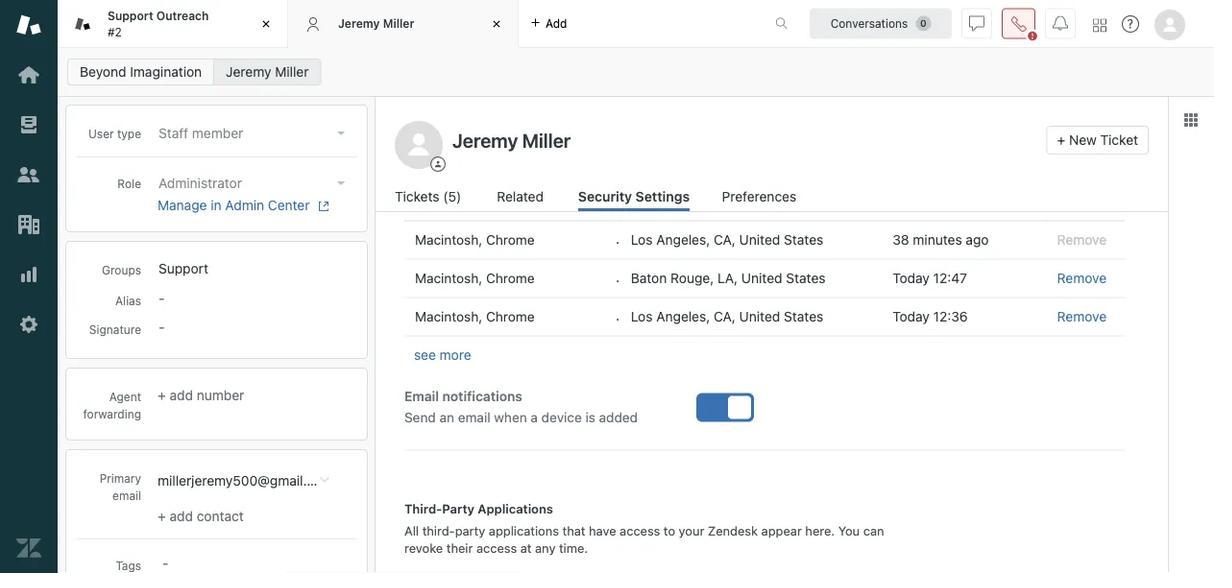 Task type: describe. For each thing, give the bounding box(es) containing it.
add for add contact
[[169, 509, 193, 524]]

ca, for today
[[714, 309, 736, 325]]

in
[[211, 197, 221, 213]]

number
[[197, 388, 244, 403]]

user type
[[88, 127, 141, 140]]

jeremy miller link
[[213, 59, 321, 85]]

remove link for today 12:47
[[1057, 271, 1107, 286]]

get help image
[[1122, 15, 1139, 33]]

to
[[664, 524, 675, 538]]

12:47
[[933, 271, 967, 286]]

los angeles, ca, united states for today 12:36
[[631, 309, 823, 325]]

here.
[[805, 524, 835, 538]]

miller inside jeremy miller tab
[[383, 17, 414, 30]]

staff member
[[158, 125, 243, 141]]

support for support outreach #2
[[108, 9, 153, 23]]

all
[[404, 524, 419, 538]]

third-party applications all third-party applications that have access to your zendesk appear here. you can revoke their access at any time.
[[404, 502, 884, 555]]

administrator
[[158, 175, 242, 191]]

los for today 12:36
[[631, 309, 653, 325]]

outreach
[[156, 9, 209, 23]]

add for add number
[[169, 388, 193, 403]]

close image for jeremy miller tab
[[487, 14, 506, 34]]

1 remove from the top
[[1057, 232, 1107, 248]]

states for today 12:47
[[786, 271, 826, 286]]

manage
[[158, 197, 207, 213]]

+ new ticket
[[1057, 132, 1138, 148]]

tab containing support outreach
[[58, 0, 288, 48]]

party
[[455, 524, 485, 538]]

baton
[[631, 271, 667, 286]]

security
[[578, 189, 632, 205]]

la,
[[718, 271, 738, 286]]

notifications image
[[1053, 16, 1068, 31]]

member
[[192, 125, 243, 141]]

today 12:36
[[893, 309, 968, 325]]

los angeles, ca, united states for 38 minutes ago
[[631, 232, 823, 248]]

related
[[497, 189, 544, 205]]

preferences link
[[722, 186, 800, 211]]

their
[[446, 541, 473, 555]]

close image for tab containing support outreach
[[256, 14, 276, 34]]

rouge,
[[671, 271, 714, 286]]

security settings
[[578, 189, 690, 205]]

reporting image
[[16, 262, 41, 287]]

signature
[[89, 323, 141, 336]]

agent
[[109, 390, 141, 403]]

security settings link
[[578, 186, 690, 211]]

#2
[[108, 25, 122, 38]]

jeremy miller inside secondary element
[[226, 64, 309, 80]]

today for today 12:36
[[893, 309, 930, 325]]

today for today 12:47
[[893, 271, 930, 286]]

+ add number
[[158, 388, 244, 403]]

miller inside jeremy miller link
[[275, 64, 309, 80]]

a
[[531, 409, 538, 425]]

38
[[893, 232, 909, 248]]

add button
[[519, 0, 579, 47]]

secondary element
[[58, 53, 1214, 91]]

united for today 12:36
[[739, 309, 780, 325]]

have
[[589, 524, 616, 538]]

related link
[[497, 186, 546, 211]]

ticket
[[1100, 132, 1138, 148]]

alias
[[115, 294, 141, 307]]

more
[[440, 347, 471, 363]]

name
[[409, 195, 443, 208]]

revoke
[[404, 541, 443, 555]]

manage in admin center
[[158, 197, 310, 213]]

manage in admin center link
[[158, 197, 345, 214]]

angeles, for today
[[656, 309, 710, 325]]

states for today 12:36
[[784, 309, 823, 325]]

see more link
[[414, 346, 471, 364]]

agent forwarding
[[83, 390, 141, 421]]

+ add contact
[[158, 509, 244, 524]]

conversations button
[[810, 8, 952, 39]]

0 horizontal spatial access
[[476, 541, 517, 555]]

preferences
[[722, 189, 796, 205]]

appear
[[761, 524, 802, 538]]

arrow down image
[[337, 182, 345, 185]]

email notifications send an email when a device is added
[[404, 388, 638, 425]]

conversations
[[831, 17, 908, 30]]

can
[[863, 524, 884, 538]]

admin
[[225, 197, 264, 213]]

tickets (5) link
[[395, 186, 465, 211]]

zendesk
[[708, 524, 758, 538]]

location
[[631, 195, 681, 208]]

center
[[268, 197, 310, 213]]

new
[[1069, 132, 1097, 148]]

jeremy inside tab
[[338, 17, 380, 30]]

united for 38 minutes ago
[[739, 232, 780, 248]]

email inside "email notifications send an email when a device is added"
[[458, 409, 490, 425]]

administrator button
[[153, 170, 353, 197]]

jeremy miller tab
[[288, 0, 519, 48]]

when
[[494, 409, 527, 425]]

ca, for 38
[[714, 232, 736, 248]]

time.
[[559, 541, 588, 555]]

12:36
[[933, 309, 968, 325]]

customers image
[[16, 162, 41, 187]]

38 minutes ago
[[893, 232, 989, 248]]

groups
[[102, 263, 141, 277]]

zendesk support image
[[16, 12, 41, 37]]



Task type: locate. For each thing, give the bounding box(es) containing it.
1 vertical spatial add
[[169, 388, 193, 403]]

states
[[784, 232, 823, 248], [786, 271, 826, 286], [784, 309, 823, 325]]

main element
[[0, 0, 58, 573]]

organizations image
[[16, 212, 41, 237]]

1 vertical spatial states
[[786, 271, 826, 286]]

millerjeremy500@gmail.com
[[158, 473, 333, 489]]

close image up jeremy miller link
[[256, 14, 276, 34]]

1 vertical spatial +
[[158, 388, 166, 403]]

united down preferences link
[[739, 232, 780, 248]]

states down preferences link
[[784, 232, 823, 248]]

close image left the add dropdown button
[[487, 14, 506, 34]]

los up baton
[[631, 232, 653, 248]]

1 los from the top
[[631, 232, 653, 248]]

support right groups
[[158, 261, 208, 277]]

notifications
[[442, 388, 522, 404]]

0 vertical spatial +
[[1057, 132, 1065, 148]]

email down the notifications
[[458, 409, 490, 425]]

baton rouge, la, united states
[[631, 271, 826, 286]]

2 close image from the left
[[487, 14, 506, 34]]

close image inside tab
[[256, 14, 276, 34]]

is
[[585, 409, 595, 425]]

applications
[[489, 524, 559, 538]]

0 vertical spatial los angeles, ca, united states
[[631, 232, 823, 248]]

united for today 12:47
[[741, 271, 782, 286]]

any
[[535, 541, 556, 555]]

states right la,
[[786, 271, 826, 286]]

email down primary
[[112, 489, 141, 502]]

1 horizontal spatial miller
[[383, 17, 414, 30]]

0 vertical spatial remove
[[1057, 232, 1107, 248]]

miller
[[383, 17, 414, 30], [275, 64, 309, 80]]

0 vertical spatial angeles,
[[656, 232, 710, 248]]

email
[[458, 409, 490, 425], [112, 489, 141, 502]]

your
[[679, 524, 704, 538]]

0 vertical spatial today
[[893, 271, 930, 286]]

add
[[546, 17, 567, 30], [169, 388, 193, 403], [169, 509, 193, 524]]

access left at
[[476, 541, 517, 555]]

at
[[520, 541, 532, 555]]

angeles, down rouge,
[[656, 309, 710, 325]]

views image
[[16, 112, 41, 137]]

2 remove link from the top
[[1057, 309, 1107, 325]]

0 vertical spatial jeremy miller
[[338, 17, 414, 30]]

support for support
[[158, 261, 208, 277]]

2 vertical spatial states
[[784, 309, 823, 325]]

+ for + add number
[[158, 388, 166, 403]]

admin image
[[16, 312, 41, 337]]

+ right 'agent'
[[158, 388, 166, 403]]

jeremy
[[338, 17, 380, 30], [226, 64, 271, 80]]

0 vertical spatial email
[[458, 409, 490, 425]]

support inside support outreach #2
[[108, 9, 153, 23]]

2 vertical spatial add
[[169, 509, 193, 524]]

1 vertical spatial miller
[[275, 64, 309, 80]]

1 vertical spatial los
[[631, 309, 653, 325]]

today left '12:36'
[[893, 309, 930, 325]]

los for 38 minutes ago
[[631, 232, 653, 248]]

see more
[[414, 347, 471, 363]]

0 horizontal spatial jeremy
[[226, 64, 271, 80]]

los angeles, ca, united states
[[631, 232, 823, 248], [631, 309, 823, 325]]

0 vertical spatial states
[[784, 232, 823, 248]]

los
[[631, 232, 653, 248], [631, 309, 653, 325]]

los down baton
[[631, 309, 653, 325]]

ca, down la,
[[714, 309, 736, 325]]

1 vertical spatial jeremy
[[226, 64, 271, 80]]

1 vertical spatial united
[[741, 271, 782, 286]]

zendesk products image
[[1093, 19, 1107, 32]]

remove link
[[1057, 271, 1107, 286], [1057, 309, 1107, 325]]

you
[[838, 524, 860, 538]]

1 vertical spatial today
[[893, 309, 930, 325]]

1 horizontal spatial support
[[158, 261, 208, 277]]

access left the "to"
[[620, 524, 660, 538]]

1 horizontal spatial jeremy miller
[[338, 17, 414, 30]]

staff member button
[[153, 120, 353, 147]]

email inside primary email
[[112, 489, 141, 502]]

today 12:47
[[893, 271, 967, 286]]

1 remove link from the top
[[1057, 271, 1107, 286]]

remove link for today 12:36
[[1057, 309, 1107, 325]]

united
[[739, 232, 780, 248], [741, 271, 782, 286], [739, 309, 780, 325]]

jeremy miller inside tab
[[338, 17, 414, 30]]

1 vertical spatial support
[[158, 261, 208, 277]]

add inside dropdown button
[[546, 17, 567, 30]]

imagination
[[130, 64, 202, 80]]

1 ca, from the top
[[714, 232, 736, 248]]

ca, up la,
[[714, 232, 736, 248]]

angeles, for 38
[[656, 232, 710, 248]]

1 vertical spatial jeremy miller
[[226, 64, 309, 80]]

1 horizontal spatial access
[[620, 524, 660, 538]]

united right la,
[[741, 271, 782, 286]]

states for 38 minutes ago
[[784, 232, 823, 248]]

0 horizontal spatial miller
[[275, 64, 309, 80]]

support up #2
[[108, 9, 153, 23]]

today
[[893, 271, 930, 286], [893, 309, 930, 325]]

+ left contact
[[158, 509, 166, 524]]

tickets
[[395, 189, 439, 205]]

angeles, up rouge,
[[656, 232, 710, 248]]

+ new ticket button
[[1046, 126, 1149, 155]]

1 vertical spatial ca,
[[714, 309, 736, 325]]

remove for today 12:36
[[1057, 309, 1107, 325]]

today left 12:47
[[893, 271, 930, 286]]

2 los from the top
[[631, 309, 653, 325]]

2 ca, from the top
[[714, 309, 736, 325]]

2 los angeles, ca, united states from the top
[[631, 309, 823, 325]]

united down baton rouge, la, united states
[[739, 309, 780, 325]]

tab
[[58, 0, 288, 48]]

3 remove from the top
[[1057, 309, 1107, 325]]

+ for + add contact
[[158, 509, 166, 524]]

0 horizontal spatial close image
[[256, 14, 276, 34]]

los angeles, ca, united states up la,
[[631, 232, 823, 248]]

1 vertical spatial access
[[476, 541, 517, 555]]

0 vertical spatial ca,
[[714, 232, 736, 248]]

0 horizontal spatial jeremy miller
[[226, 64, 309, 80]]

forwarding
[[83, 407, 141, 421]]

1 horizontal spatial jeremy
[[338, 17, 380, 30]]

2 remove from the top
[[1057, 271, 1107, 286]]

1 horizontal spatial email
[[458, 409, 490, 425]]

get started image
[[16, 62, 41, 87]]

close image
[[256, 14, 276, 34], [487, 14, 506, 34]]

minutes
[[913, 232, 962, 248]]

third-
[[422, 524, 455, 538]]

2 vertical spatial +
[[158, 509, 166, 524]]

apps image
[[1183, 112, 1199, 128]]

device
[[541, 409, 582, 425]]

None text field
[[447, 126, 1039, 155], [409, 265, 616, 292], [447, 126, 1039, 155], [409, 265, 616, 292]]

added
[[599, 409, 638, 425]]

role
[[118, 177, 141, 190]]

remove for today 12:47
[[1057, 271, 1107, 286]]

+ inside + new ticket button
[[1057, 132, 1065, 148]]

+ for + new ticket
[[1057, 132, 1065, 148]]

add left number
[[169, 388, 193, 403]]

0 horizontal spatial email
[[112, 489, 141, 502]]

remove
[[1057, 232, 1107, 248], [1057, 271, 1107, 286], [1057, 309, 1107, 325]]

applications
[[478, 502, 553, 516]]

user
[[88, 127, 114, 140]]

2 today from the top
[[893, 309, 930, 325]]

access
[[620, 524, 660, 538], [476, 541, 517, 555]]

(5)
[[443, 189, 461, 205]]

send
[[404, 409, 436, 425]]

beyond imagination
[[80, 64, 202, 80]]

1 los angeles, ca, united states from the top
[[631, 232, 823, 248]]

jeremy miller
[[338, 17, 414, 30], [226, 64, 309, 80]]

that
[[562, 524, 585, 538]]

1 vertical spatial los angeles, ca, united states
[[631, 309, 823, 325]]

staff
[[158, 125, 188, 141]]

states down baton rouge, la, united states
[[784, 309, 823, 325]]

tabs tab list
[[58, 0, 755, 48]]

tags
[[116, 559, 141, 572]]

add up secondary element on the top
[[546, 17, 567, 30]]

tickets (5)
[[395, 189, 461, 205]]

- field
[[155, 553, 353, 573]]

see
[[414, 347, 436, 363]]

2 vertical spatial remove
[[1057, 309, 1107, 325]]

type
[[117, 127, 141, 140]]

contact
[[197, 509, 244, 524]]

primary email
[[100, 472, 141, 502]]

0 vertical spatial united
[[739, 232, 780, 248]]

2 vertical spatial united
[[739, 309, 780, 325]]

0 vertical spatial access
[[620, 524, 660, 538]]

close image inside jeremy miller tab
[[487, 14, 506, 34]]

ago
[[966, 232, 989, 248]]

0 vertical spatial los
[[631, 232, 653, 248]]

+ left new
[[1057, 132, 1065, 148]]

0 vertical spatial remove link
[[1057, 271, 1107, 286]]

0 vertical spatial jeremy
[[338, 17, 380, 30]]

1 vertical spatial remove
[[1057, 271, 1107, 286]]

1 vertical spatial angeles,
[[656, 309, 710, 325]]

1 vertical spatial email
[[112, 489, 141, 502]]

add left contact
[[169, 509, 193, 524]]

2 angeles, from the top
[[656, 309, 710, 325]]

angeles,
[[656, 232, 710, 248], [656, 309, 710, 325]]

1 vertical spatial remove link
[[1057, 309, 1107, 325]]

0 vertical spatial add
[[546, 17, 567, 30]]

0 horizontal spatial support
[[108, 9, 153, 23]]

party
[[442, 502, 474, 516]]

0 vertical spatial support
[[108, 9, 153, 23]]

support outreach #2
[[108, 9, 209, 38]]

1 horizontal spatial close image
[[487, 14, 506, 34]]

email
[[404, 388, 439, 404]]

button displays agent's chat status as invisible. image
[[969, 16, 985, 31]]

an
[[439, 409, 454, 425]]

0 vertical spatial miller
[[383, 17, 414, 30]]

support
[[108, 9, 153, 23], [158, 261, 208, 277]]

1 angeles, from the top
[[656, 232, 710, 248]]

arrow down image
[[337, 132, 345, 135]]

None text field
[[409, 227, 616, 254], [409, 304, 616, 331], [409, 227, 616, 254], [409, 304, 616, 331]]

third-
[[404, 502, 442, 516]]

beyond
[[80, 64, 126, 80]]

ca,
[[714, 232, 736, 248], [714, 309, 736, 325]]

1 close image from the left
[[256, 14, 276, 34]]

zendesk image
[[16, 536, 41, 561]]

jeremy inside secondary element
[[226, 64, 271, 80]]

settings
[[636, 189, 690, 205]]

1 today from the top
[[893, 271, 930, 286]]

los angeles, ca, united states down la,
[[631, 309, 823, 325]]



Task type: vqa. For each thing, say whether or not it's contained in the screenshot.
'Support Outreach' on the left top of page
no



